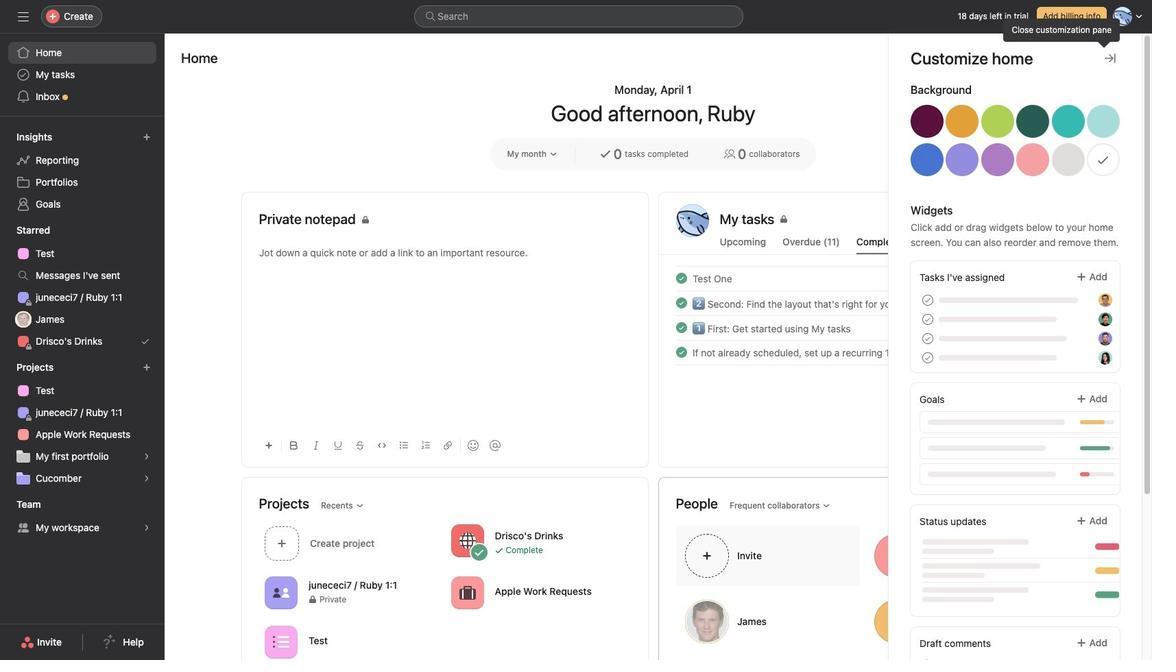Task type: vqa. For each thing, say whether or not it's contained in the screenshot.
fourth Task name text field from the bottom of the page
no



Task type: locate. For each thing, give the bounding box(es) containing it.
Completed checkbox
[[673, 270, 690, 287], [673, 320, 690, 336], [673, 344, 690, 361]]

tooltip
[[1004, 19, 1120, 46]]

4 list item from the top
[[659, 340, 1065, 365]]

see details, my workspace image
[[143, 524, 151, 532]]

close customization pane image
[[1105, 53, 1116, 64]]

teams element
[[0, 492, 165, 542]]

people image
[[273, 585, 289, 601]]

0 vertical spatial completed checkbox
[[673, 270, 690, 287]]

list image
[[273, 634, 289, 650]]

2 vertical spatial completed image
[[673, 344, 690, 361]]

2 completed image from the top
[[673, 320, 690, 336]]

bulleted list image
[[399, 442, 408, 450]]

see details, cucomber image
[[143, 475, 151, 483]]

toolbar
[[259, 430, 631, 461]]

numbered list image
[[421, 442, 430, 450]]

1 completed checkbox from the top
[[673, 270, 690, 287]]

completed image
[[673, 295, 690, 311], [673, 320, 690, 336], [673, 344, 690, 361]]

list box
[[414, 5, 743, 27]]

link image
[[443, 442, 452, 450]]

1 vertical spatial completed checkbox
[[673, 320, 690, 336]]

new project or portfolio image
[[143, 363, 151, 372]]

completed image for third completed option from the top
[[673, 344, 690, 361]]

list item
[[659, 266, 1065, 291], [659, 291, 1065, 315], [659, 315, 1065, 340], [659, 340, 1065, 365]]

0 vertical spatial completed image
[[673, 295, 690, 311]]

completed image
[[673, 270, 690, 287]]

2 vertical spatial completed checkbox
[[673, 344, 690, 361]]

1 list item from the top
[[659, 266, 1065, 291]]

strikethrough image
[[356, 442, 364, 450]]

option group
[[911, 105, 1120, 182]]

1 completed image from the top
[[673, 295, 690, 311]]

bold image
[[290, 442, 298, 450]]

3 completed image from the top
[[673, 344, 690, 361]]

Completed checkbox
[[673, 295, 690, 311]]

1 vertical spatial completed image
[[673, 320, 690, 336]]



Task type: describe. For each thing, give the bounding box(es) containing it.
insert an object image
[[264, 442, 273, 450]]

3 completed checkbox from the top
[[673, 344, 690, 361]]

projects element
[[0, 355, 165, 492]]

see details, my first portfolio image
[[143, 453, 151, 461]]

italics image
[[312, 442, 320, 450]]

new insights image
[[143, 133, 151, 141]]

briefcase image
[[459, 585, 475, 601]]

globe image
[[459, 532, 475, 549]]

completed image for second completed option from the bottom of the page
[[673, 320, 690, 336]]

code image
[[378, 442, 386, 450]]

starred element
[[0, 218, 165, 355]]

insights element
[[0, 125, 165, 218]]

3 list item from the top
[[659, 315, 1065, 340]]

hide sidebar image
[[18, 11, 29, 22]]

2 completed checkbox from the top
[[673, 320, 690, 336]]

at mention image
[[489, 440, 500, 451]]

view profile image
[[676, 204, 709, 237]]

global element
[[0, 34, 165, 116]]

underline image
[[334, 442, 342, 450]]

completed image for completed checkbox
[[673, 295, 690, 311]]

2 list item from the top
[[659, 291, 1065, 315]]



